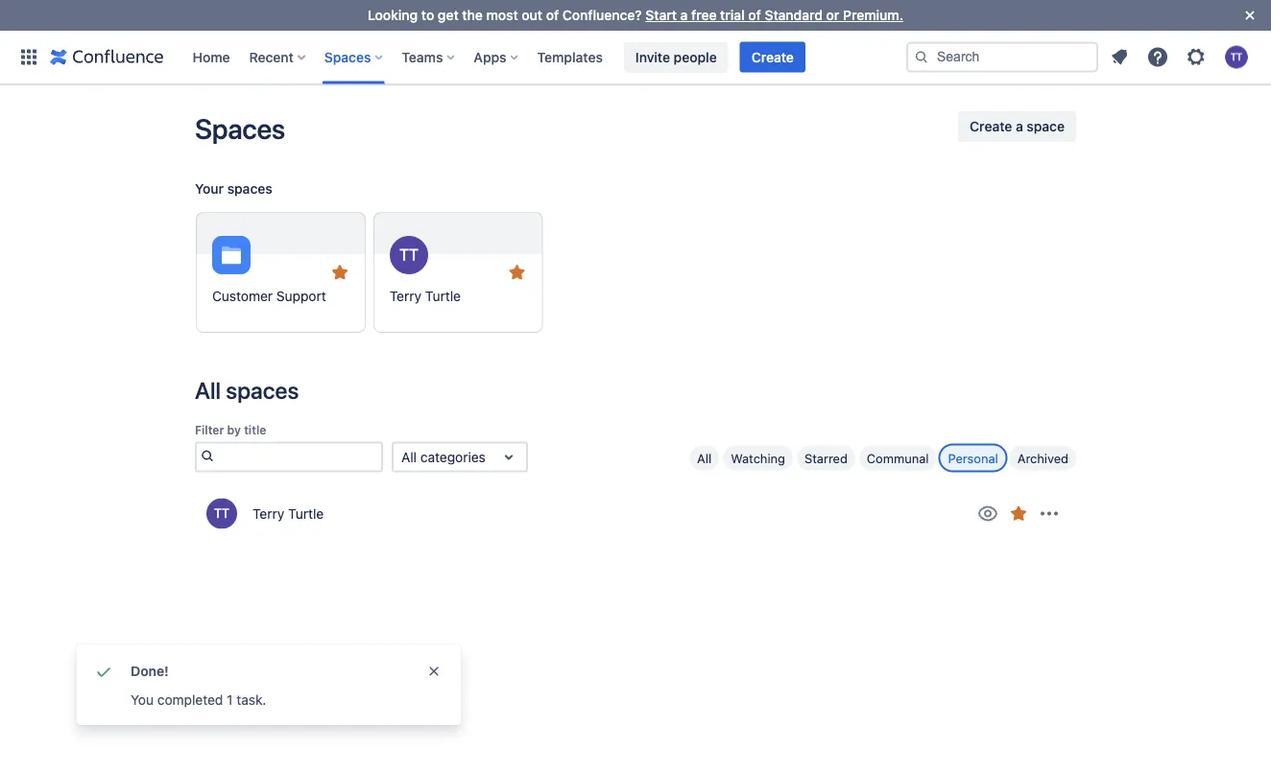 Task type: locate. For each thing, give the bounding box(es) containing it.
terry turtle inside your spaces region
[[390, 288, 461, 304]]

create a space
[[970, 119, 1065, 134]]

create inside popup button
[[970, 119, 1012, 134]]

a inside popup button
[[1016, 119, 1023, 134]]

all categories
[[401, 449, 486, 465]]

starred button
[[797, 446, 855, 471]]

customer support
[[212, 288, 326, 304]]

1 horizontal spatial create
[[970, 119, 1012, 134]]

support
[[276, 288, 326, 304]]

0 vertical spatial terry turtle link
[[373, 212, 543, 333]]

a left space
[[1016, 119, 1023, 134]]

close image
[[1238, 4, 1261, 27]]

of
[[546, 7, 559, 23], [748, 7, 761, 23]]

filter
[[195, 424, 224, 437]]

1 horizontal spatial spaces
[[324, 49, 371, 65]]

0 horizontal spatial all
[[195, 377, 221, 404]]

all
[[195, 377, 221, 404], [401, 449, 417, 465], [697, 451, 712, 465]]

terry turtle
[[390, 288, 461, 304], [252, 506, 324, 522]]

of right the trial
[[748, 7, 761, 23]]

of right out
[[546, 7, 559, 23]]

banner containing home
[[0, 30, 1271, 84]]

spaces
[[227, 181, 272, 197], [226, 377, 299, 404]]

all left watching
[[697, 451, 712, 465]]

0 vertical spatial terry turtle
[[390, 288, 461, 304]]

recent
[[249, 49, 294, 65]]

0 horizontal spatial turtle
[[288, 506, 324, 522]]

1 vertical spatial turtle
[[288, 506, 324, 522]]

spaces up title
[[226, 377, 299, 404]]

0 vertical spatial terry
[[390, 288, 421, 304]]

create a space button
[[958, 111, 1076, 142]]

1 vertical spatial terry turtle
[[252, 506, 324, 522]]

0 vertical spatial turtle
[[425, 288, 461, 304]]

0 horizontal spatial terry turtle
[[252, 506, 324, 522]]

dismiss image
[[426, 664, 442, 680]]

filter by title
[[195, 424, 266, 437]]

settings icon image
[[1185, 46, 1208, 69]]

archived
[[1017, 451, 1068, 465]]

1 vertical spatial spaces
[[226, 377, 299, 404]]

create down start a free trial of standard or premium. link
[[751, 49, 794, 65]]

standard
[[765, 7, 823, 23]]

start
[[645, 7, 677, 23]]

1 vertical spatial terry
[[252, 506, 284, 522]]

all spaces region
[[195, 374, 1076, 539]]

all button
[[689, 446, 719, 471]]

1 horizontal spatial terry
[[390, 288, 421, 304]]

create left space
[[970, 119, 1012, 134]]

by
[[227, 424, 241, 437]]

invite people
[[635, 49, 717, 65]]

1 horizontal spatial a
[[1016, 119, 1023, 134]]

completed
[[157, 693, 223, 708]]

spaces inside region
[[226, 377, 299, 404]]

templates link
[[531, 42, 609, 72]]

0 vertical spatial spaces
[[324, 49, 371, 65]]

terry inside all spaces region
[[252, 506, 284, 522]]

1 vertical spatial a
[[1016, 119, 1023, 134]]

spaces up your spaces
[[195, 112, 285, 145]]

customer support link
[[196, 212, 366, 333]]

personal
[[948, 451, 998, 465]]

home link
[[187, 42, 236, 72]]

spaces right your
[[227, 181, 272, 197]]

confluence image
[[50, 46, 164, 69], [50, 46, 164, 69]]

terry
[[390, 288, 421, 304], [252, 506, 284, 522]]

recent button
[[243, 42, 313, 72]]

None text field
[[401, 448, 405, 467]]

0 horizontal spatial spaces
[[195, 112, 285, 145]]

get
[[438, 7, 459, 23]]

all inside button
[[697, 451, 712, 465]]

1 horizontal spatial terry turtle
[[390, 288, 461, 304]]

to
[[421, 7, 434, 23]]

0 vertical spatial create
[[751, 49, 794, 65]]

spaces for all spaces
[[226, 377, 299, 404]]

0 horizontal spatial of
[[546, 7, 559, 23]]

1
[[227, 693, 233, 708]]

a
[[680, 7, 688, 23], [1016, 119, 1023, 134]]

2 horizontal spatial all
[[697, 451, 712, 465]]

spaces down the 'looking'
[[324, 49, 371, 65]]

turtle
[[425, 288, 461, 304], [288, 506, 324, 522]]

free
[[691, 7, 717, 23]]

you completed 1 task.
[[131, 693, 266, 708]]

1 vertical spatial terry turtle link
[[206, 489, 1065, 539]]

1 horizontal spatial of
[[748, 7, 761, 23]]

personal button
[[940, 446, 1006, 471]]

0 horizontal spatial create
[[751, 49, 794, 65]]

terry turtle link
[[373, 212, 543, 333], [206, 489, 1065, 539]]

0 vertical spatial spaces
[[227, 181, 272, 197]]

create for create
[[751, 49, 794, 65]]

create for create a space
[[970, 119, 1012, 134]]

your profile and preferences image
[[1225, 46, 1248, 69]]

1 vertical spatial create
[[970, 119, 1012, 134]]

all up filter
[[195, 377, 221, 404]]

all spaces
[[195, 377, 299, 404]]

apps button
[[468, 42, 526, 72]]

0 horizontal spatial terry
[[252, 506, 284, 522]]

people
[[674, 49, 717, 65]]

1 horizontal spatial turtle
[[425, 288, 461, 304]]

banner
[[0, 30, 1271, 84]]

all for all
[[697, 451, 712, 465]]

create link
[[740, 42, 805, 72]]

a left free
[[680, 7, 688, 23]]

spaces inside region
[[227, 181, 272, 197]]

create
[[751, 49, 794, 65], [970, 119, 1012, 134]]

1 horizontal spatial all
[[401, 449, 417, 465]]

1 vertical spatial spaces
[[195, 112, 285, 145]]

0 vertical spatial a
[[680, 7, 688, 23]]

your
[[195, 181, 224, 197]]

watching button
[[723, 446, 793, 471]]

communal button
[[859, 446, 936, 471]]

1 of from the left
[[546, 7, 559, 23]]

all left categories
[[401, 449, 417, 465]]

spaces
[[324, 49, 371, 65], [195, 112, 285, 145]]

invite
[[635, 49, 670, 65]]

create inside global element
[[751, 49, 794, 65]]

0 horizontal spatial a
[[680, 7, 688, 23]]

teams button
[[396, 42, 462, 72]]



Task type: vqa. For each thing, say whether or not it's contained in the screenshot.
"LINK ISSUE" button
no



Task type: describe. For each thing, give the bounding box(es) containing it.
starred image
[[506, 261, 529, 284]]

starred image
[[328, 261, 351, 284]]

spaces inside the spaces popup button
[[324, 49, 371, 65]]

more actions image
[[1038, 502, 1061, 525]]

categories
[[420, 449, 486, 465]]

or
[[826, 7, 839, 23]]

space
[[1027, 119, 1065, 134]]

terry inside your spaces region
[[390, 288, 421, 304]]

looking
[[368, 7, 418, 23]]

home
[[192, 49, 230, 65]]

templates
[[537, 49, 603, 65]]

turtle inside your spaces region
[[425, 288, 461, 304]]

turtle inside all spaces region
[[288, 506, 324, 522]]

terry turtle link inside all spaces region
[[206, 489, 1065, 539]]

spaces for your spaces
[[227, 181, 272, 197]]

title
[[244, 424, 266, 437]]

your spaces region
[[195, 174, 1076, 348]]

apps
[[474, 49, 506, 65]]

open image
[[497, 446, 520, 469]]

appswitcher icon image
[[17, 46, 40, 69]]

the
[[462, 7, 483, 23]]

task.
[[236, 693, 266, 708]]

all for all spaces
[[195, 377, 221, 404]]

help icon image
[[1146, 46, 1169, 69]]

watching
[[731, 451, 785, 465]]

customer
[[212, 288, 273, 304]]

Filter by title field
[[217, 444, 381, 471]]

confluence?
[[562, 7, 642, 23]]

search image
[[197, 444, 217, 467]]

2 of from the left
[[748, 7, 761, 23]]

watch image
[[976, 502, 999, 525]]

you
[[131, 693, 154, 708]]

starred
[[804, 451, 848, 465]]

out
[[522, 7, 542, 23]]

most
[[486, 7, 518, 23]]

global element
[[12, 30, 902, 84]]

done!
[[131, 664, 169, 680]]

search image
[[914, 49, 929, 65]]

looking to get the most out of confluence? start a free trial of standard or premium.
[[368, 7, 903, 23]]

terry turtle inside all spaces region
[[252, 506, 324, 522]]

archived button
[[1010, 446, 1076, 471]]

none text field inside all spaces region
[[401, 448, 405, 467]]

unstar this space image
[[1007, 502, 1030, 525]]

Search field
[[906, 42, 1098, 72]]

start a free trial of standard or premium. link
[[645, 7, 903, 23]]

spaces button
[[319, 42, 390, 72]]

all for all categories
[[401, 449, 417, 465]]

premium.
[[843, 7, 903, 23]]

trial
[[720, 7, 745, 23]]

communal
[[867, 451, 929, 465]]

success image
[[92, 660, 115, 684]]

your spaces
[[195, 181, 272, 197]]

invite people button
[[624, 42, 728, 72]]

notification icon image
[[1108, 46, 1131, 69]]

teams
[[402, 49, 443, 65]]



